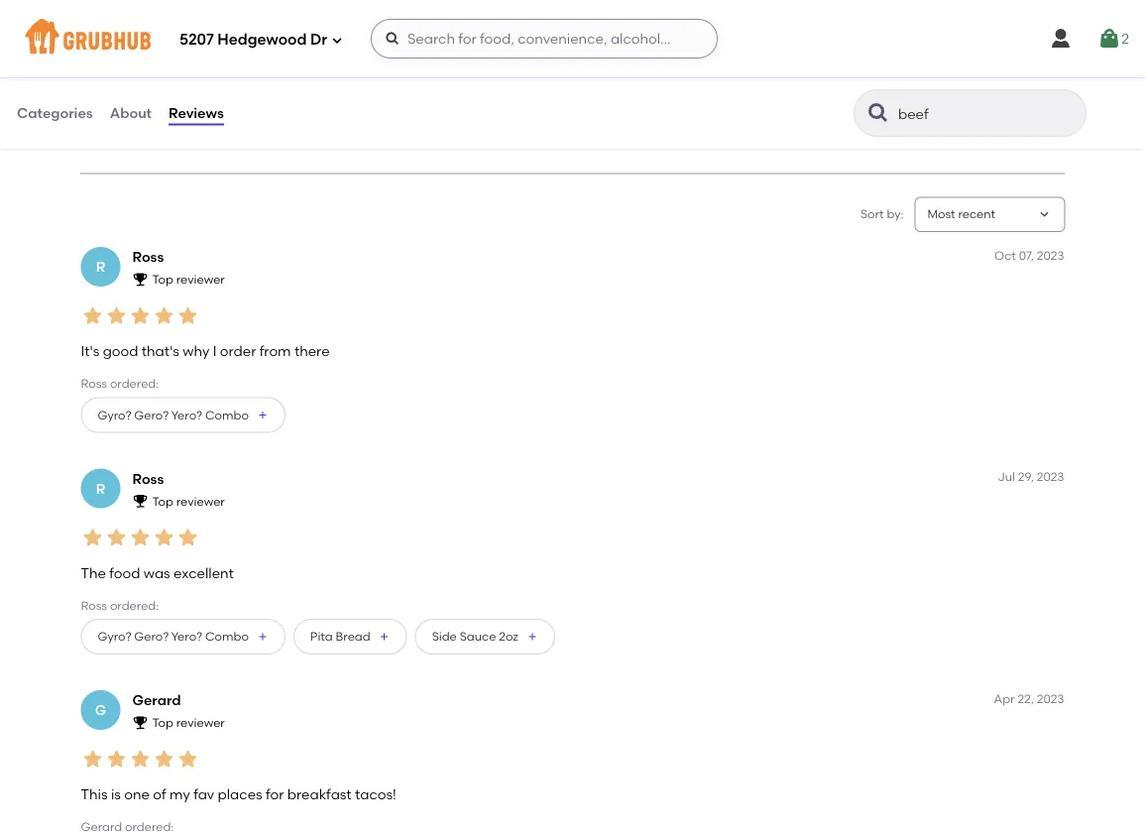 Task type: describe. For each thing, give the bounding box(es) containing it.
top reviewer for why
[[152, 272, 225, 287]]

2023 for there
[[1037, 248, 1065, 262]]

why
[[183, 343, 210, 359]]

95 ratings
[[93, 51, 159, 68]]

2 gyro? gero? yero?  combo button from the top
[[81, 619, 285, 654]]

ross ordered: for good
[[81, 377, 159, 391]]

gyro? for plus icon under from
[[98, 408, 131, 422]]

side sauce 2oz button
[[415, 619, 555, 654]]

bread
[[336, 629, 371, 644]]

reviewer for excellent
[[176, 494, 225, 508]]

g
[[95, 701, 106, 718]]

ratings
[[112, 51, 159, 68]]

fav
[[194, 786, 214, 803]]

categories button
[[16, 77, 94, 149]]

reviewer for of
[[176, 716, 225, 730]]

this
[[81, 786, 108, 803]]

time
[[207, 109, 233, 123]]

ross down it's
[[81, 377, 107, 391]]

ordered: for good
[[110, 377, 159, 391]]

delivery
[[187, 129, 231, 143]]

reviews
[[169, 104, 224, 121]]

yero? for plus icon left of pita
[[171, 629, 202, 644]]

oct
[[995, 248, 1016, 262]]

most
[[928, 207, 955, 221]]

apr 22, 2023
[[994, 691, 1065, 706]]

this is one of my fav places for breakfast tacos!
[[81, 786, 396, 803]]

gyro? gero? yero?  combo for plus icon under from
[[98, 408, 249, 422]]

91
[[280, 87, 294, 104]]

svg image
[[1049, 27, 1073, 51]]

food inside '94 good food'
[[128, 109, 155, 123]]

from
[[260, 343, 291, 359]]

94 good food
[[93, 87, 155, 123]]

places
[[218, 786, 262, 803]]

top reviewer for of
[[152, 716, 225, 730]]

about button
[[109, 77, 153, 149]]

was
[[144, 564, 170, 581]]

sauce
[[460, 629, 496, 644]]

yero? for plus icon under from
[[171, 408, 202, 422]]

96
[[187, 87, 203, 104]]

5207 hedgewood dr
[[179, 31, 327, 49]]

gyro? gero? yero?  combo for plus icon left of pita
[[98, 629, 249, 644]]

good
[[103, 343, 138, 359]]

combo for plus icon under from
[[205, 408, 249, 422]]

2oz
[[499, 629, 519, 644]]

Search for food, convenience, alcohol... search field
[[371, 19, 718, 59]]

of
[[153, 786, 166, 803]]

22,
[[1018, 691, 1034, 706]]

about
[[110, 104, 152, 121]]

sort
[[861, 207, 884, 221]]

for
[[266, 786, 284, 803]]

categories
[[17, 104, 93, 121]]



Task type: locate. For each thing, give the bounding box(es) containing it.
1 yero? from the top
[[171, 408, 202, 422]]

sort by:
[[861, 207, 904, 221]]

1 vertical spatial yero?
[[171, 629, 202, 644]]

29,
[[1018, 470, 1034, 484]]

yero?
[[171, 408, 202, 422], [171, 629, 202, 644]]

reviewer up why
[[176, 272, 225, 287]]

gero? down that's
[[134, 408, 169, 422]]

ordered: down "was"
[[110, 598, 159, 613]]

gyro? gero? yero?  combo
[[98, 408, 249, 422], [98, 629, 249, 644]]

2 top from the top
[[152, 494, 173, 508]]

0 vertical spatial trophy icon image
[[132, 271, 148, 287]]

pita bread button
[[293, 619, 407, 654]]

caret down icon image
[[1037, 207, 1053, 222]]

top down gerard
[[152, 716, 173, 730]]

0 vertical spatial r
[[96, 258, 105, 275]]

excellent
[[174, 564, 234, 581]]

trophy icon image up good
[[132, 271, 148, 287]]

top reviewer
[[152, 272, 225, 287], [152, 494, 225, 508], [152, 716, 225, 730]]

trophy icon image
[[132, 271, 148, 287], [132, 493, 148, 509], [132, 714, 148, 730]]

ordered: for food
[[110, 598, 159, 613]]

1 vertical spatial combo
[[205, 629, 249, 644]]

pita
[[310, 629, 333, 644]]

Search Native Grocery search field
[[896, 104, 1048, 123]]

gyro? gero? yero?  combo button down excellent
[[81, 619, 285, 654]]

trophy icon image for one
[[132, 714, 148, 730]]

combo down order
[[205, 408, 249, 422]]

0 vertical spatial ordered:
[[110, 377, 159, 391]]

2
[[1122, 30, 1130, 47]]

ross ordered: down the
[[81, 598, 159, 613]]

hedgewood
[[218, 31, 307, 49]]

ross up that's
[[132, 248, 164, 265]]

main navigation navigation
[[0, 0, 1145, 77]]

2 top reviewer from the top
[[152, 494, 225, 508]]

there
[[294, 343, 330, 359]]

0 vertical spatial yero?
[[171, 408, 202, 422]]

1 vertical spatial gyro? gero? yero?  combo
[[98, 629, 249, 644]]

combo down excellent
[[205, 629, 249, 644]]

3 trophy icon image from the top
[[132, 714, 148, 730]]

1 ordered: from the top
[[110, 377, 159, 391]]

94
[[93, 87, 109, 104]]

2 vertical spatial trophy icon image
[[132, 714, 148, 730]]

gyro? gero? yero?  combo button
[[81, 397, 285, 433], [81, 619, 285, 654]]

top for one
[[152, 716, 173, 730]]

2023
[[1037, 248, 1065, 262], [1037, 470, 1065, 484], [1037, 691, 1065, 706]]

3 reviewer from the top
[[176, 716, 225, 730]]

r up it's
[[96, 258, 105, 275]]

plus icon image left pita
[[257, 631, 269, 643]]

gyro? for plus icon left of pita
[[98, 629, 131, 644]]

07,
[[1019, 248, 1034, 262]]

gyro?
[[98, 408, 131, 422], [98, 629, 131, 644]]

1 gyro? from the top
[[98, 408, 131, 422]]

gyro? gero? yero?  combo button down why
[[81, 397, 285, 433]]

gero? for plus icon under from
[[134, 408, 169, 422]]

top
[[152, 272, 173, 287], [152, 494, 173, 508], [152, 716, 173, 730]]

2 vertical spatial top reviewer
[[152, 716, 225, 730]]

2 vertical spatial top
[[152, 716, 173, 730]]

2 gero? from the top
[[134, 629, 169, 644]]

1 gyro? gero? yero?  combo button from the top
[[81, 397, 285, 433]]

0 horizontal spatial svg image
[[331, 34, 343, 46]]

on
[[187, 109, 204, 123]]

1 r from the top
[[96, 258, 105, 275]]

1 gyro? gero? yero?  combo from the top
[[98, 408, 249, 422]]

1 reviewer from the top
[[176, 272, 225, 287]]

0 vertical spatial gyro? gero? yero?  combo
[[98, 408, 249, 422]]

0 vertical spatial top
[[152, 272, 173, 287]]

top reviewer up excellent
[[152, 494, 225, 508]]

1 vertical spatial gero?
[[134, 629, 169, 644]]

plus icon image right the 2oz
[[526, 631, 538, 643]]

top up the food was excellent
[[152, 494, 173, 508]]

gyro? gero? yero?  combo down the food was excellent
[[98, 629, 249, 644]]

1 gero? from the top
[[134, 408, 169, 422]]

trophy icon image up "was"
[[132, 493, 148, 509]]

gero?
[[134, 408, 169, 422], [134, 629, 169, 644]]

2 vertical spatial 2023
[[1037, 691, 1065, 706]]

reviewer up excellent
[[176, 494, 225, 508]]

1 top from the top
[[152, 272, 173, 287]]

side sauce 2oz
[[432, 629, 519, 644]]

trophy icon image for that's
[[132, 271, 148, 287]]

top for was
[[152, 494, 173, 508]]

jul 29, 2023
[[998, 470, 1065, 484]]

1 vertical spatial reviewer
[[176, 494, 225, 508]]

search icon image
[[867, 101, 891, 125]]

plus icon image down from
[[257, 409, 269, 421]]

3 top from the top
[[152, 716, 173, 730]]

1 2023 from the top
[[1037, 248, 1065, 262]]

jul
[[998, 470, 1015, 484]]

ross ordered: for food
[[81, 598, 159, 613]]

1 horizontal spatial svg image
[[385, 31, 401, 47]]

plus icon image right bread
[[378, 631, 390, 643]]

96 on time delivery
[[187, 87, 233, 143]]

2 vertical spatial reviewer
[[176, 716, 225, 730]]

pita bread
[[310, 629, 371, 644]]

2023 for for
[[1037, 691, 1065, 706]]

ross ordered: down good
[[81, 377, 159, 391]]

0 vertical spatial ross ordered:
[[81, 377, 159, 391]]

breakfast
[[287, 786, 352, 803]]

0 vertical spatial reviewer
[[176, 272, 225, 287]]

gyro? down the
[[98, 629, 131, 644]]

i
[[213, 343, 217, 359]]

trophy icon image for was
[[132, 493, 148, 509]]

reviewer
[[176, 272, 225, 287], [176, 494, 225, 508], [176, 716, 225, 730]]

1 vertical spatial top reviewer
[[152, 494, 225, 508]]

1 top reviewer from the top
[[152, 272, 225, 287]]

2 horizontal spatial svg image
[[1098, 27, 1122, 51]]

1 vertical spatial trophy icon image
[[132, 493, 148, 509]]

good
[[93, 109, 125, 123]]

oct 07, 2023
[[995, 248, 1065, 262]]

1 ross ordered: from the top
[[81, 377, 159, 391]]

ross up "was"
[[132, 470, 164, 487]]

top for that's
[[152, 272, 173, 287]]

order
[[220, 343, 256, 359]]

the
[[81, 564, 106, 581]]

by:
[[887, 207, 904, 221]]

reviewer down gerard
[[176, 716, 225, 730]]

top reviewer up why
[[152, 272, 225, 287]]

2 r from the top
[[96, 480, 105, 497]]

1 vertical spatial ross ordered:
[[81, 598, 159, 613]]

0 vertical spatial gero?
[[134, 408, 169, 422]]

2 ordered: from the top
[[110, 598, 159, 613]]

2 ross ordered: from the top
[[81, 598, 159, 613]]

plus icon image
[[257, 409, 269, 421], [257, 631, 269, 643], [378, 631, 390, 643], [526, 631, 538, 643]]

most recent
[[928, 207, 996, 221]]

3 2023 from the top
[[1037, 691, 1065, 706]]

2 gyro? gero? yero?  combo from the top
[[98, 629, 249, 644]]

3 top reviewer from the top
[[152, 716, 225, 730]]

1 vertical spatial food
[[109, 564, 140, 581]]

1 vertical spatial 2023
[[1037, 470, 1065, 484]]

side
[[432, 629, 457, 644]]

svg image
[[1098, 27, 1122, 51], [385, 31, 401, 47], [331, 34, 343, 46]]

food right good
[[128, 109, 155, 123]]

0 vertical spatial food
[[128, 109, 155, 123]]

svg image inside 2 button
[[1098, 27, 1122, 51]]

recent
[[958, 207, 996, 221]]

ordered: down good
[[110, 377, 159, 391]]

food right the
[[109, 564, 140, 581]]

ross ordered:
[[81, 377, 159, 391], [81, 598, 159, 613]]

that's
[[142, 343, 179, 359]]

1 combo from the top
[[205, 408, 249, 422]]

gyro? down good
[[98, 408, 131, 422]]

1 vertical spatial r
[[96, 480, 105, 497]]

2 trophy icon image from the top
[[132, 493, 148, 509]]

1 trophy icon image from the top
[[132, 271, 148, 287]]

reviews button
[[168, 77, 225, 149]]

2 gyro? from the top
[[98, 629, 131, 644]]

plus icon image inside 'pita bread' button
[[378, 631, 390, 643]]

dr
[[310, 31, 327, 49]]

2023 right 29, on the right
[[1037, 470, 1065, 484]]

combo
[[205, 408, 249, 422], [205, 629, 249, 644]]

one
[[124, 786, 150, 803]]

combo for plus icon left of pita
[[205, 629, 249, 644]]

2 2023 from the top
[[1037, 470, 1065, 484]]

2023 right 07,
[[1037, 248, 1065, 262]]

0 vertical spatial 2023
[[1037, 248, 1065, 262]]

5207
[[179, 31, 214, 49]]

top reviewer for excellent
[[152, 494, 225, 508]]

gerard
[[132, 692, 181, 709]]

0 vertical spatial gyro? gero? yero?  combo button
[[81, 397, 285, 433]]

ross
[[132, 248, 164, 265], [81, 377, 107, 391], [132, 470, 164, 487], [81, 598, 107, 613]]

Sort by: field
[[928, 206, 996, 223]]

ordered:
[[110, 377, 159, 391], [110, 598, 159, 613]]

trophy icon image down gerard
[[132, 714, 148, 730]]

gyro? gero? yero?  combo down that's
[[98, 408, 249, 422]]

top reviewer down gerard
[[152, 716, 225, 730]]

2 yero? from the top
[[171, 629, 202, 644]]

1 vertical spatial top
[[152, 494, 173, 508]]

it's good that's why i order from there
[[81, 343, 330, 359]]

0 vertical spatial gyro?
[[98, 408, 131, 422]]

0 vertical spatial combo
[[205, 408, 249, 422]]

gero? for plus icon left of pita
[[134, 629, 169, 644]]

food
[[128, 109, 155, 123], [109, 564, 140, 581]]

yero? down excellent
[[171, 629, 202, 644]]

yero? down why
[[171, 408, 202, 422]]

0 vertical spatial top reviewer
[[152, 272, 225, 287]]

tacos!
[[355, 786, 396, 803]]

ross down the
[[81, 598, 107, 613]]

r
[[96, 258, 105, 275], [96, 480, 105, 497]]

reviewer for why
[[176, 272, 225, 287]]

r for it's
[[96, 258, 105, 275]]

95
[[93, 51, 109, 68]]

r up the
[[96, 480, 105, 497]]

apr
[[994, 691, 1015, 706]]

star icon image
[[93, 17, 120, 44], [120, 17, 148, 44], [148, 17, 176, 44], [176, 17, 204, 44], [204, 17, 232, 44], [204, 17, 232, 44], [81, 304, 105, 328], [105, 304, 128, 328], [128, 304, 152, 328], [152, 304, 176, 328], [176, 304, 200, 328], [81, 526, 105, 549], [105, 526, 128, 549], [128, 526, 152, 549], [152, 526, 176, 549], [176, 526, 200, 549], [81, 747, 105, 771], [105, 747, 128, 771], [128, 747, 152, 771], [152, 747, 176, 771], [176, 747, 200, 771]]

top up that's
[[152, 272, 173, 287]]

r for the
[[96, 480, 105, 497]]

it's
[[81, 343, 100, 359]]

2023 right 22,
[[1037, 691, 1065, 706]]

2 button
[[1098, 21, 1130, 57]]

the food was excellent
[[81, 564, 234, 581]]

is
[[111, 786, 121, 803]]

2 reviewer from the top
[[176, 494, 225, 508]]

plus icon image inside side sauce 2oz button
[[526, 631, 538, 643]]

my
[[170, 786, 190, 803]]

2 combo from the top
[[205, 629, 249, 644]]

gero? up gerard
[[134, 629, 169, 644]]

1 vertical spatial gyro? gero? yero?  combo button
[[81, 619, 285, 654]]

1 vertical spatial gyro?
[[98, 629, 131, 644]]

1 vertical spatial ordered:
[[110, 598, 159, 613]]



Task type: vqa. For each thing, say whether or not it's contained in the screenshot.
The 96 On Time Delivery
yes



